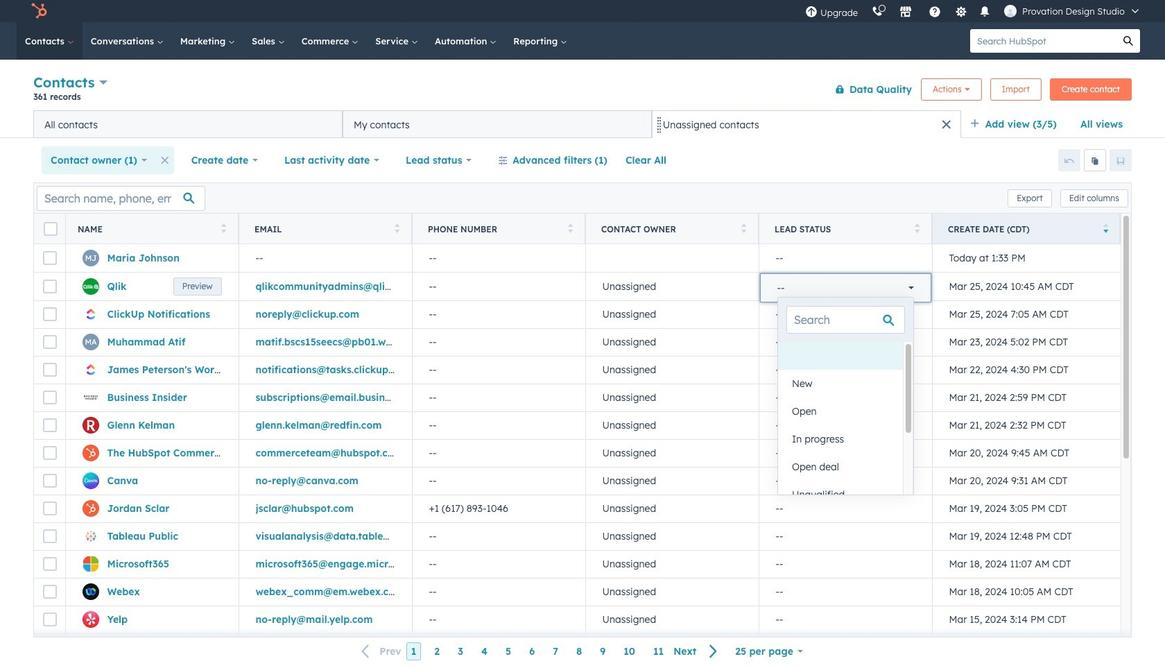 Task type: vqa. For each thing, say whether or not it's contained in the screenshot.
Suite
no



Task type: locate. For each thing, give the bounding box(es) containing it.
Search HubSpot search field
[[971, 29, 1117, 53]]

list box
[[779, 342, 914, 509]]

2 press to sort. element from the left
[[395, 223, 400, 235]]

press to sort. element
[[221, 223, 226, 235], [395, 223, 400, 235], [568, 223, 573, 235], [742, 223, 747, 235], [915, 223, 920, 235]]

menu
[[799, 0, 1149, 22]]

1 press to sort. image from the left
[[395, 223, 400, 233]]

marketplaces image
[[900, 6, 913, 19]]

press to sort. image
[[221, 223, 226, 233], [742, 223, 747, 233]]

0 horizontal spatial press to sort. image
[[221, 223, 226, 233]]

1 horizontal spatial press to sort. image
[[742, 223, 747, 233]]

1 horizontal spatial press to sort. image
[[568, 223, 573, 233]]

5 press to sort. element from the left
[[915, 223, 920, 235]]

banner
[[33, 71, 1133, 110]]

press to sort. image
[[395, 223, 400, 233], [568, 223, 573, 233], [915, 223, 920, 233]]

2 horizontal spatial press to sort. image
[[915, 223, 920, 233]]

0 horizontal spatial press to sort. image
[[395, 223, 400, 233]]

1 press to sort. element from the left
[[221, 223, 226, 235]]



Task type: describe. For each thing, give the bounding box(es) containing it.
Search search field
[[787, 306, 906, 334]]

4 press to sort. element from the left
[[742, 223, 747, 235]]

james peterson image
[[1005, 5, 1017, 17]]

2 press to sort. image from the left
[[742, 223, 747, 233]]

3 press to sort. image from the left
[[915, 223, 920, 233]]

pagination navigation
[[353, 643, 727, 661]]

descending sort. press to sort ascending. image
[[1104, 223, 1109, 233]]

Search name, phone, email addresses, or company search field
[[37, 186, 205, 211]]

2 press to sort. image from the left
[[568, 223, 573, 233]]

descending sort. press to sort ascending. element
[[1104, 223, 1109, 235]]

3 press to sort. element from the left
[[568, 223, 573, 235]]

1 press to sort. image from the left
[[221, 223, 226, 233]]



